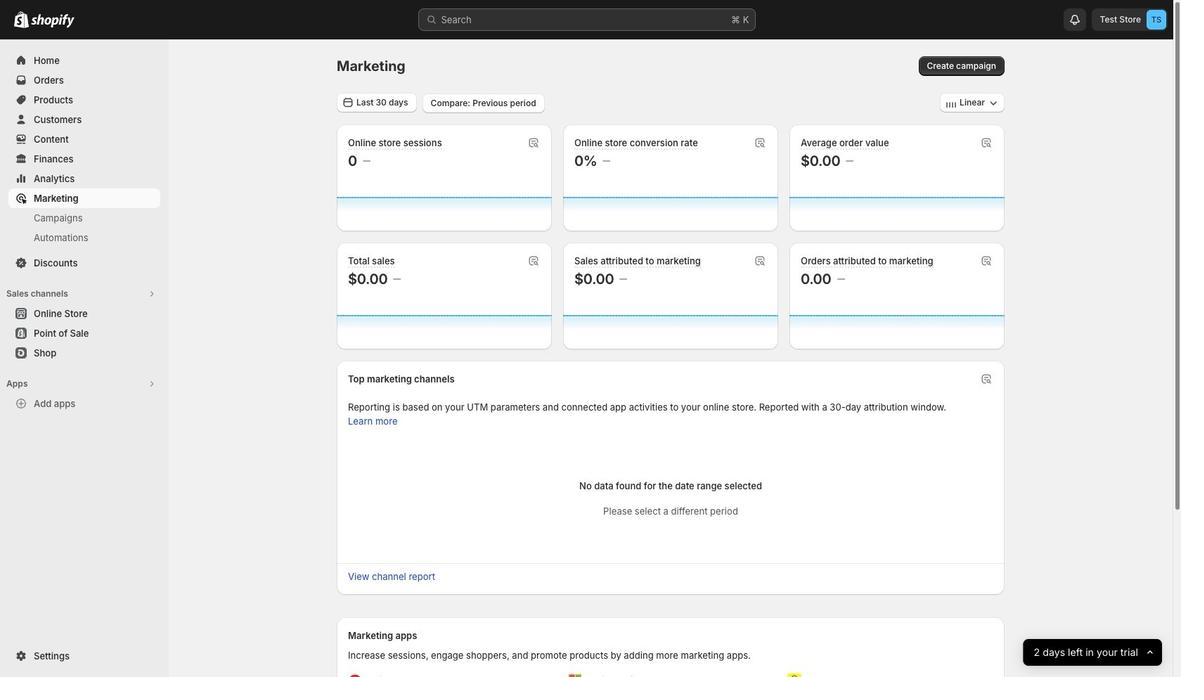Task type: vqa. For each thing, say whether or not it's contained in the screenshot.
search products text box on the top
no



Task type: locate. For each thing, give the bounding box(es) containing it.
0 horizontal spatial shopify image
[[14, 11, 29, 28]]

test store image
[[1147, 10, 1166, 30]]

shopify image
[[14, 11, 29, 28], [31, 14, 75, 28]]



Task type: describe. For each thing, give the bounding box(es) containing it.
1 horizontal spatial shopify image
[[31, 14, 75, 28]]



